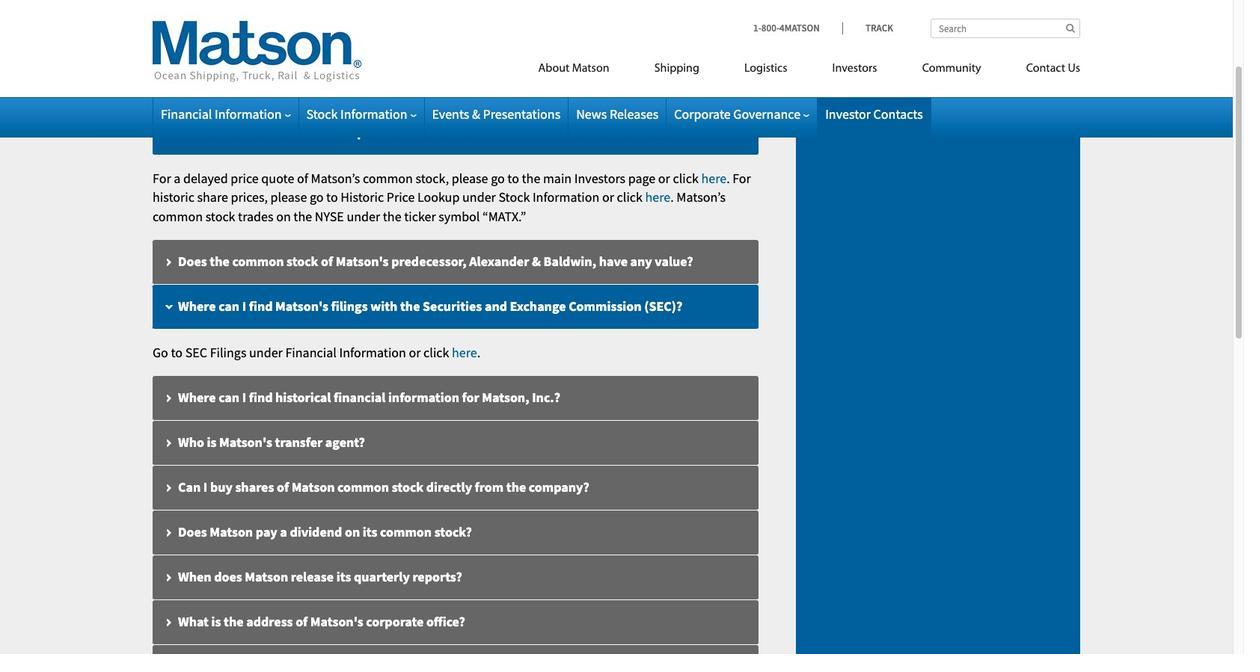 Task type: locate. For each thing, give the bounding box(es) containing it.
here down corporate
[[702, 170, 727, 187]]

2 horizontal spatial or
[[658, 170, 670, 187]]

1 vertical spatial financial
[[285, 344, 337, 361]]

2 does from the top
[[178, 524, 207, 541]]

baldwin, inside tab
[[544, 253, 596, 270]]

matson's inside tab
[[336, 253, 389, 270]]

information
[[388, 389, 460, 406]]

stock
[[589, 21, 618, 38], [206, 208, 235, 225], [287, 253, 318, 270], [392, 479, 424, 496]]

0 horizontal spatial june
[[153, 59, 181, 76]]

1 vertical spatial distribution
[[639, 40, 705, 57]]

1 horizontal spatial traded
[[503, 59, 541, 76]]

investors left page
[[575, 170, 626, 187]]

of inside "tab"
[[296, 613, 308, 631]]

1 tab from the top
[[153, 0, 759, 7]]

logistics
[[745, 63, 788, 75]]

. inside . matson's common stock trades on the nyse under the ticker symbol "matx."
[[671, 189, 674, 206]]

2012,
[[334, 59, 364, 76]]

is right what
[[211, 613, 221, 631]]

traded down 14,
[[503, 59, 541, 76]]

tab
[[153, 0, 759, 7], [153, 646, 759, 655]]

find inside where can i find matson's filings with the securities and exchange commission (sec)? tab
[[249, 298, 273, 315]]

nyse down the separation
[[231, 40, 261, 57]]

can down filings
[[219, 389, 240, 406]]

ticker
[[321, 40, 352, 57], [650, 59, 682, 76], [404, 208, 436, 225]]

1 vertical spatial price
[[231, 170, 259, 187]]

0 horizontal spatial go
[[310, 189, 324, 206]]

2 vertical spatial from
[[475, 479, 504, 496]]

1 vertical spatial baldwin,
[[544, 253, 596, 270]]

common down historic
[[153, 208, 203, 225]]

buy
[[210, 479, 233, 496]]

ticker up releases
[[650, 59, 682, 76]]

i up filings
[[242, 298, 246, 315]]

0 horizontal spatial click
[[424, 344, 449, 361]]

news releases link
[[576, 106, 659, 123]]

1 horizontal spatial for
[[733, 170, 751, 187]]

. for historic share prices, please go to historic price lookup under stock information or click
[[153, 170, 751, 206]]

baldwin, up "matx.wi"
[[387, 21, 436, 38]]

"matx."
[[483, 208, 526, 225]]

symbol down lookup
[[439, 208, 480, 225]]

here link down corporate
[[702, 170, 727, 187]]

shares right 2012, on the left top of page
[[367, 59, 403, 76]]

2 vertical spatial or
[[409, 344, 421, 361]]

to left 'historic'
[[326, 189, 338, 206]]

1 vertical spatial to
[[326, 189, 338, 206]]

of right date
[[735, 40, 747, 57]]

0 vertical spatial its
[[209, 21, 222, 38]]

1 vertical spatial is
[[211, 613, 221, 631]]

distribution
[[638, 21, 704, 38], [639, 40, 705, 57]]

where inside where can i find matson's filings with the securities and exchange commission (sec)? tab
[[178, 298, 216, 315]]

1 horizontal spatial matson's
[[677, 189, 726, 206]]

or inside the . for historic share prices, please go to historic price lookup under stock information or click
[[602, 189, 614, 206]]

stock? down presentations
[[514, 123, 552, 140]]

trades
[[238, 208, 274, 225]]

shares up "matx.wi"
[[439, 21, 475, 38]]

1 horizontal spatial to
[[326, 189, 338, 206]]

the inside where can i find matson's filings with the securities and exchange commission (sec)? tab
[[400, 298, 420, 315]]

can up filings
[[219, 298, 240, 315]]

1 horizontal spatial please
[[452, 170, 488, 187]]

the inside does the common stock of matson's predecessor, alexander & baldwin, have any value? tab
[[210, 253, 230, 270]]

matson left pay
[[210, 524, 253, 541]]

the down price
[[383, 208, 402, 225]]

under down 'historic'
[[347, 208, 380, 225]]

0 horizontal spatial stock
[[306, 106, 338, 123]]

0 horizontal spatial to
[[171, 344, 183, 361]]

0 vertical spatial ticker
[[321, 40, 352, 57]]

1 vertical spatial shares
[[367, 59, 403, 76]]

the down quote
[[294, 208, 312, 225]]

1 vertical spatial alexander
[[469, 253, 529, 270]]

of up filings
[[321, 253, 333, 270]]

0 vertical spatial can
[[208, 123, 229, 140]]

i down filings
[[242, 389, 246, 406]]

through
[[570, 40, 615, 57]]

0 vertical spatial does
[[178, 253, 207, 270]]

can inside how can i find out the current price of matson's common stock? tab
[[208, 123, 229, 140]]

here up the for
[[452, 344, 477, 361]]

the
[[210, 40, 229, 57], [299, 40, 318, 57], [618, 40, 636, 57], [629, 59, 647, 76], [288, 123, 307, 140], [522, 170, 541, 187], [294, 208, 312, 225], [383, 208, 402, 225], [210, 253, 230, 270], [400, 298, 420, 315], [506, 479, 526, 496], [224, 613, 244, 631]]

1 vertical spatial its
[[363, 524, 378, 541]]

quarterly
[[354, 569, 410, 586]]

under
[[263, 40, 297, 57], [592, 59, 626, 76], [462, 189, 496, 206], [347, 208, 380, 225], [249, 344, 283, 361]]

common inside . matson's common stock trades on the nyse under the ticker symbol "matx."
[[153, 208, 203, 225]]

0 vertical spatial nyse
[[231, 40, 261, 57]]

2 vertical spatial to
[[171, 344, 183, 361]]

2 vertical spatial find
[[249, 389, 273, 406]]

4matson
[[780, 22, 820, 34]]

1 vertical spatial here link
[[646, 189, 671, 206]]

here link for . for historic share prices, please go to historic price lookup under stock information or click
[[702, 170, 727, 187]]

1 horizontal spatial symbol
[[439, 208, 480, 225]]

inc.?
[[532, 389, 561, 406]]

i down financial information link
[[231, 123, 235, 140]]

matson's down when does matson release its quarterly reports?
[[310, 613, 363, 631]]

0 vertical spatial a
[[174, 170, 181, 187]]

2 vertical spatial shares
[[235, 479, 274, 496]]

alexander down "matx."
[[469, 253, 529, 270]]

tab down office?
[[153, 646, 759, 655]]

page
[[628, 170, 656, 187]]

financial up the how
[[161, 106, 212, 123]]

matson's
[[311, 170, 360, 187], [677, 189, 726, 206]]

matson's up filings
[[336, 253, 389, 270]]

0 horizontal spatial shares
[[235, 479, 274, 496]]

1 vertical spatial symbol
[[439, 208, 480, 225]]

i
[[231, 123, 235, 140], [242, 298, 246, 315], [242, 389, 246, 406], [203, 479, 208, 496]]

here link up the for
[[452, 344, 477, 361]]

0 vertical spatial please
[[452, 170, 488, 187]]

1 vertical spatial stock
[[499, 189, 530, 206]]

is inside tab
[[207, 434, 217, 451]]

0 vertical spatial stock?
[[514, 123, 552, 140]]

for up historic
[[153, 170, 171, 187]]

from
[[287, 21, 314, 38], [461, 40, 488, 57], [475, 479, 504, 496]]

2 vertical spatial can
[[219, 389, 240, 406]]

traded down part
[[153, 40, 190, 57]]

stock information link
[[306, 106, 416, 123]]

1 vertical spatial &
[[472, 106, 480, 123]]

nyse down through
[[561, 59, 590, 76]]

. inside the . for historic share prices, please go to historic price lookup under stock information or click
[[727, 170, 730, 187]]

is right who
[[207, 434, 217, 451]]

financial inside where can i find matson's filings with the securities and exchange commission (sec)? "tab panel"
[[285, 344, 337, 361]]

& inside tab
[[532, 253, 541, 270]]

its inside when does matson release its quarterly reports? tab
[[337, 569, 351, 586]]

find inside where can i find historical financial information for matson, inc.? tab
[[249, 389, 273, 406]]

click right page
[[673, 170, 699, 187]]

0 horizontal spatial .
[[477, 344, 481, 361]]

where up 'sec'
[[178, 298, 216, 315]]

matson
[[492, 21, 533, 38], [420, 59, 461, 76], [572, 63, 610, 75], [292, 479, 335, 496], [210, 524, 253, 541], [245, 569, 288, 586]]

can down "financial information"
[[208, 123, 229, 140]]

please inside the . for historic share prices, please go to historic price lookup under stock information or click
[[271, 189, 307, 206]]

1 horizontal spatial its
[[337, 569, 351, 586]]

matson's down events
[[404, 123, 457, 140]]

the inside how can i find out the current price of matson's common stock? tab
[[288, 123, 307, 140]]

1 vertical spatial .
[[671, 189, 674, 206]]

2 horizontal spatial shares
[[439, 21, 475, 38]]

go to sec filings under financial information or click here .
[[153, 344, 481, 361]]

. matson's common stock trades on the nyse under the ticker symbol "matx."
[[153, 189, 726, 225]]

the left "address"
[[224, 613, 244, 631]]

about matson
[[538, 63, 610, 75]]

is inside "tab"
[[211, 613, 221, 631]]

matson inside tab
[[292, 479, 335, 496]]

0 horizontal spatial traded
[[153, 40, 190, 57]]

for
[[153, 170, 171, 187], [733, 170, 751, 187]]

here link inside "tab panel"
[[452, 344, 477, 361]]

governance
[[734, 106, 801, 123]]

0 vertical spatial .
[[727, 170, 730, 187]]

what is matson's common stock ticker symbol? tab panel
[[153, 20, 759, 97]]

of up be
[[478, 21, 489, 38]]

a
[[174, 170, 181, 187], [280, 524, 287, 541]]

news
[[576, 106, 607, 123]]

2 vertical spatial .
[[477, 344, 481, 361]]

1 horizontal spatial baldwin,
[[544, 253, 596, 270]]

0 vertical spatial baldwin,
[[387, 21, 436, 38]]

where inside where can i find historical financial information for matson, inc.? tab
[[178, 389, 216, 406]]

its right the release
[[337, 569, 351, 586]]

here link
[[702, 170, 727, 187], [646, 189, 671, 206], [452, 344, 477, 361]]

baldwin, inside as part of its separation from alexander & baldwin, shares of matson common stock ex-distribution are traded on the nyse under the ticker symbol "matx.wi" from june 14, 2012 through the distribution date of june 29, 2012. beginning july 2, 2012, shares of matson will be traded on nyse under the ticker symbol"matx."
[[387, 21, 436, 38]]

exchange
[[510, 298, 566, 315]]

investors inside how can i find out the current price of matson's common stock? tab panel
[[575, 170, 626, 187]]

or up have in the top of the page
[[602, 189, 614, 206]]

common inside as part of its separation from alexander & baldwin, shares of matson common stock ex-distribution are traded on the nyse under the ticker symbol "matx.wi" from june 14, 2012 through the distribution date of june 29, 2012. beginning july 2, 2012, shares of matson will be traded on nyse under the ticker symbol"matx."
[[536, 21, 586, 38]]

stock up current on the top of page
[[306, 106, 338, 123]]

0 horizontal spatial please
[[271, 189, 307, 206]]

historic
[[153, 189, 194, 206]]

14,
[[521, 40, 538, 57]]

under inside where can i find matson's filings with the securities and exchange commission (sec)? "tab panel"
[[249, 344, 283, 361]]

find left historical
[[249, 389, 273, 406]]

from right the "directly"
[[475, 479, 504, 496]]

0 vertical spatial symbol
[[355, 40, 396, 57]]

1 vertical spatial matson's
[[677, 189, 726, 206]]

1 does from the top
[[178, 253, 207, 270]]

the up "july"
[[299, 40, 318, 57]]

0 vertical spatial matson's
[[311, 170, 360, 187]]

or right page
[[658, 170, 670, 187]]

information
[[215, 106, 282, 123], [341, 106, 407, 123], [533, 189, 600, 206], [339, 344, 406, 361]]

from up "july"
[[287, 21, 314, 38]]

the right out on the left of the page
[[288, 123, 307, 140]]

(sec)?
[[645, 298, 683, 315]]

lookup
[[418, 189, 460, 206]]

here down page
[[646, 189, 671, 206]]

price
[[387, 189, 415, 206]]

0 horizontal spatial here
[[452, 344, 477, 361]]

1 horizontal spatial or
[[602, 189, 614, 206]]

stock inside can i buy shares of matson common stock directly from the company? tab
[[392, 479, 424, 496]]

2 tab from the top
[[153, 646, 759, 655]]

. up the value?
[[671, 189, 674, 206]]

go inside the . for historic share prices, please go to historic price lookup under stock information or click
[[310, 189, 324, 206]]

1 horizontal spatial ticker
[[404, 208, 436, 225]]

matson's left filings
[[275, 298, 329, 315]]

2 vertical spatial click
[[424, 344, 449, 361]]

shares right buy
[[235, 479, 274, 496]]

date
[[708, 40, 733, 57]]

the left main at the top of the page
[[522, 170, 541, 187]]

its up quarterly
[[363, 524, 378, 541]]

on right dividend
[[345, 524, 360, 541]]

releases
[[610, 106, 659, 123]]

find left out on the left of the page
[[238, 123, 262, 140]]

find for historical
[[249, 389, 273, 406]]

dividend
[[290, 524, 342, 541]]

where can i find historical financial information for matson, inc.?
[[178, 389, 561, 406]]

price inside tab panel
[[231, 170, 259, 187]]

find inside how can i find out the current price of matson's common stock? tab
[[238, 123, 262, 140]]

0 horizontal spatial or
[[409, 344, 421, 361]]

financial up historical
[[285, 344, 337, 361]]

to inside the . for historic share prices, please go to historic price lookup under stock information or click
[[326, 189, 338, 206]]

1 vertical spatial ticker
[[650, 59, 682, 76]]

1 where from the top
[[178, 298, 216, 315]]

0 horizontal spatial here link
[[452, 344, 477, 361]]

0 horizontal spatial price
[[231, 170, 259, 187]]

1 horizontal spatial a
[[280, 524, 287, 541]]

can inside where can i find matson's filings with the securities and exchange commission (sec)? tab
[[219, 298, 240, 315]]

2 vertical spatial here link
[[452, 344, 477, 361]]

directly
[[426, 479, 472, 496]]

0 vertical spatial to
[[508, 170, 519, 187]]

2 horizontal spatial here link
[[702, 170, 727, 187]]

of right "address"
[[296, 613, 308, 631]]

i left buy
[[203, 479, 208, 496]]

investor
[[826, 106, 871, 123]]

alexander
[[317, 21, 373, 38], [469, 253, 529, 270]]

can i buy shares of matson common stock directly from the company?
[[178, 479, 590, 496]]

traded
[[153, 40, 190, 57], [503, 59, 541, 76]]

separation
[[225, 21, 285, 38]]

1 vertical spatial or
[[602, 189, 614, 206]]

is
[[207, 434, 217, 451], [211, 613, 221, 631]]

june left 29,
[[153, 59, 181, 76]]

does
[[178, 253, 207, 270], [178, 524, 207, 541]]

its inside as part of its separation from alexander & baldwin, shares of matson common stock ex-distribution are traded on the nyse under the ticker symbol "matx.wi" from june 14, 2012 through the distribution date of june 29, 2012. beginning july 2, 2012, shares of matson will be traded on nyse under the ticker symbol"matx."
[[209, 21, 222, 38]]

2 vertical spatial &
[[532, 253, 541, 270]]

the right with
[[400, 298, 420, 315]]

0 horizontal spatial matson's
[[311, 170, 360, 187]]

what is the address of matson's corporate office?
[[178, 613, 465, 631]]

under up beginning
[[263, 40, 297, 57]]

stock?
[[514, 123, 552, 140], [435, 524, 472, 541]]

to
[[508, 170, 519, 187], [326, 189, 338, 206], [171, 344, 183, 361]]

information inside the . for historic share prices, please go to historic price lookup under stock information or click
[[533, 189, 600, 206]]

a up historic
[[174, 170, 181, 187]]

1 vertical spatial investors
[[575, 170, 626, 187]]

symbol inside . matson's common stock trades on the nyse under the ticker symbol "matx."
[[439, 208, 480, 225]]

does matson pay a dividend on its common stock? tab
[[153, 511, 759, 556]]

2 vertical spatial nyse
[[315, 208, 344, 225]]

please down quote
[[271, 189, 307, 206]]

can inside where can i find historical financial information for matson, inc.? tab
[[219, 389, 240, 406]]

0 horizontal spatial for
[[153, 170, 171, 187]]

0 vertical spatial june
[[490, 40, 518, 57]]

1 vertical spatial nyse
[[561, 59, 590, 76]]

Search search field
[[931, 19, 1081, 38]]

tab up "matx.wi"
[[153, 0, 759, 7]]

2 for from the left
[[733, 170, 751, 187]]

go up "matx."
[[491, 170, 505, 187]]

baldwin,
[[387, 21, 436, 38], [544, 253, 596, 270]]

does down historic
[[178, 253, 207, 270]]

its right part
[[209, 21, 222, 38]]

symbol up 2012, on the left top of page
[[355, 40, 396, 57]]

have
[[599, 253, 628, 270]]

matson's inside . matson's common stock trades on the nyse under the ticker symbol "matx."
[[677, 189, 726, 206]]

financial
[[161, 106, 212, 123], [285, 344, 337, 361]]

2 horizontal spatial ticker
[[650, 59, 682, 76]]

0 vertical spatial &
[[376, 21, 384, 38]]

under up "matx."
[[462, 189, 496, 206]]

ex-
[[621, 21, 638, 38]]

matson's
[[404, 123, 457, 140], [336, 253, 389, 270], [275, 298, 329, 315], [219, 434, 272, 451], [310, 613, 363, 631]]

corporate
[[366, 613, 424, 631]]

baldwin, left have in the top of the page
[[544, 253, 596, 270]]

please
[[452, 170, 488, 187], [271, 189, 307, 206]]

information up out on the left of the page
[[215, 106, 282, 123]]

who is matson's transfer agent? tab
[[153, 421, 759, 466]]

to right go
[[171, 344, 183, 361]]

go left 'historic'
[[310, 189, 324, 206]]

the inside can i buy shares of matson common stock directly from the company? tab
[[506, 479, 526, 496]]

here
[[702, 170, 727, 187], [646, 189, 671, 206], [452, 344, 477, 361]]

does inside tab
[[178, 253, 207, 270]]

None search field
[[931, 19, 1081, 38]]

1 vertical spatial stock?
[[435, 524, 472, 541]]

on right the trades
[[276, 208, 291, 225]]

2 where from the top
[[178, 389, 216, 406]]

the down share on the top left of page
[[210, 253, 230, 270]]

stock inside . matson's common stock trades on the nyse under the ticker symbol "matx."
[[206, 208, 235, 225]]

0 vertical spatial financial
[[161, 106, 212, 123]]

2 vertical spatial its
[[337, 569, 351, 586]]

1 horizontal spatial alexander
[[469, 253, 529, 270]]

events & presentations link
[[432, 106, 561, 123]]

ticker inside . matson's common stock trades on the nyse under the ticker symbol "matx."
[[404, 208, 436, 225]]

june up be
[[490, 40, 518, 57]]

stock? down can i buy shares of matson common stock directly from the company? tab on the bottom
[[435, 524, 472, 541]]

.
[[727, 170, 730, 187], [671, 189, 674, 206], [477, 344, 481, 361]]

can for out
[[208, 123, 229, 140]]

0 vertical spatial price
[[357, 123, 387, 140]]

1 horizontal spatial stock?
[[514, 123, 552, 140]]

. for for
[[727, 170, 730, 187]]

june
[[490, 40, 518, 57], [153, 59, 181, 76]]

its
[[209, 21, 222, 38], [363, 524, 378, 541], [337, 569, 351, 586]]

where down 'sec'
[[178, 389, 216, 406]]

matson up 14,
[[492, 21, 533, 38]]

1 vertical spatial find
[[249, 298, 273, 315]]

shares inside can i buy shares of matson common stock directly from the company? tab
[[235, 479, 274, 496]]

matson inside top menu navigation
[[572, 63, 610, 75]]

0 horizontal spatial baldwin,
[[387, 21, 436, 38]]

0 vertical spatial stock
[[306, 106, 338, 123]]

on up 29,
[[193, 40, 207, 57]]

2 vertical spatial here
[[452, 344, 477, 361]]

matson's inside "tab"
[[310, 613, 363, 631]]

. down corporate governance
[[727, 170, 730, 187]]

information up the where can i find historical financial information for matson, inc.?
[[339, 344, 406, 361]]

shipping
[[655, 63, 700, 75]]

logistics link
[[722, 55, 810, 86]]

matson's up buy
[[219, 434, 272, 451]]

here inside "tab panel"
[[452, 344, 477, 361]]

0 vertical spatial tab
[[153, 0, 759, 7]]

1 horizontal spatial price
[[357, 123, 387, 140]]

1 horizontal spatial shares
[[367, 59, 403, 76]]

1 horizontal spatial click
[[617, 189, 643, 206]]

0 horizontal spatial ticker
[[321, 40, 352, 57]]

0 vertical spatial here link
[[702, 170, 727, 187]]

1 horizontal spatial &
[[472, 106, 480, 123]]

1 vertical spatial does
[[178, 524, 207, 541]]

does inside tab
[[178, 524, 207, 541]]

where can i find historical financial information for matson, inc.? tab
[[153, 376, 759, 421]]

sec
[[185, 344, 207, 361]]

where for where can i find matson's filings with the securities and exchange commission (sec)?
[[178, 298, 216, 315]]

0 vertical spatial from
[[287, 21, 314, 38]]

investors inside top menu navigation
[[833, 63, 878, 75]]

0 vertical spatial is
[[207, 434, 217, 451]]

nyse
[[231, 40, 261, 57], [561, 59, 590, 76], [315, 208, 344, 225]]

click inside the . for historic share prices, please go to historic price lookup under stock information or click
[[617, 189, 643, 206]]

1 for from the left
[[153, 170, 171, 187]]

july
[[295, 59, 318, 76]]

1 vertical spatial go
[[310, 189, 324, 206]]

of down "matx.wi"
[[406, 59, 417, 76]]

community
[[922, 63, 982, 75]]

ticker down lookup
[[404, 208, 436, 225]]

0 vertical spatial investors
[[833, 63, 878, 75]]

stock
[[306, 106, 338, 123], [499, 189, 530, 206]]



Task type: vqa. For each thing, say whether or not it's contained in the screenshot.
Program,
no



Task type: describe. For each thing, give the bounding box(es) containing it.
1 vertical spatial june
[[153, 59, 181, 76]]

is for the
[[211, 613, 221, 631]]

does the common stock of matson's predecessor, alexander & baldwin, have any value? tab
[[153, 240, 759, 285]]

stock inside the . for historic share prices, please go to historic price lookup under stock information or click
[[499, 189, 530, 206]]

transfer
[[275, 434, 323, 451]]

alexander inside as part of its separation from alexander & baldwin, shares of matson common stock ex-distribution are traded on the nyse under the ticker symbol "matx.wi" from june 14, 2012 through the distribution date of june 29, 2012. beginning july 2, 2012, shares of matson will be traded on nyse under the ticker symbol"matx."
[[317, 21, 373, 38]]

0 vertical spatial go
[[491, 170, 505, 187]]

agent?
[[325, 434, 365, 451]]

of inside tab panel
[[297, 170, 308, 187]]

0 horizontal spatial stock?
[[435, 524, 472, 541]]

investor contacts link
[[826, 106, 923, 123]]

matson right does
[[245, 569, 288, 586]]

on down 2012
[[543, 59, 558, 76]]

where can i find matson's filings with the securities and exchange commission (sec)? tab panel
[[153, 343, 759, 363]]

with
[[371, 298, 398, 315]]

reports?
[[413, 569, 462, 586]]

2,
[[321, 59, 331, 76]]

common down the trades
[[232, 253, 284, 270]]

matson down "matx.wi"
[[420, 59, 461, 76]]

track link
[[843, 22, 894, 34]]

for a delayed price quote of matson's common stock, please go to the main investors page or click here
[[153, 170, 727, 187]]

the inside what is the address of matson's corporate office? "tab"
[[224, 613, 244, 631]]

its inside does matson pay a dividend on its common stock? tab
[[363, 524, 378, 541]]

is for matson's
[[207, 434, 217, 451]]

2012
[[540, 40, 567, 57]]

matson image
[[153, 21, 362, 82]]

as part of its separation from alexander & baldwin, shares of matson common stock ex-distribution are traded on the nyse under the ticker symbol "matx.wi" from june 14, 2012 through the distribution date of june 29, 2012. beginning july 2, 2012, shares of matson will be traded on nyse under the ticker symbol"matx."
[[153, 21, 747, 96]]

information up how can i find out the current price of matson's common stock?
[[341, 106, 407, 123]]

click inside where can i find matson's filings with the securities and exchange commission (sec)? "tab panel"
[[424, 344, 449, 361]]

& inside as part of its separation from alexander & baldwin, shares of matson common stock ex-distribution are traded on the nyse under the ticker symbol "matx.wi" from june 14, 2012 through the distribution date of june 29, 2012. beginning july 2, 2012, shares of matson will be traded on nyse under the ticker symbol"matx."
[[376, 21, 384, 38]]

about
[[538, 63, 570, 75]]

prices,
[[231, 189, 268, 206]]

what is the address of matson's corporate office? tab
[[153, 601, 759, 646]]

does for does matson pay a dividend on its common stock?
[[178, 524, 207, 541]]

contact us
[[1027, 63, 1081, 75]]

or inside where can i find matson's filings with the securities and exchange commission (sec)? "tab panel"
[[409, 344, 421, 361]]

commission
[[569, 298, 642, 315]]

share
[[197, 189, 228, 206]]

contact
[[1027, 63, 1066, 75]]

who
[[178, 434, 204, 451]]

stock inside does the common stock of matson's predecessor, alexander & baldwin, have any value? tab
[[287, 253, 318, 270]]

does for does the common stock of matson's predecessor, alexander & baldwin, have any value?
[[178, 253, 207, 270]]

does
[[214, 569, 242, 586]]

current
[[310, 123, 354, 140]]

events
[[432, 106, 470, 123]]

can for historical
[[219, 389, 240, 406]]

stock information
[[306, 106, 407, 123]]

are
[[706, 21, 725, 38]]

can for matson's
[[219, 298, 240, 315]]

as
[[153, 21, 166, 38]]

top menu navigation
[[471, 55, 1081, 86]]

the left shipping on the right top
[[629, 59, 647, 76]]

and
[[485, 298, 507, 315]]

pay
[[256, 524, 277, 541]]

under inside the . for historic share prices, please go to historic price lookup under stock information or click
[[462, 189, 496, 206]]

29,
[[183, 59, 200, 76]]

investor contacts
[[826, 106, 923, 123]]

find for out
[[238, 123, 262, 140]]

1-800-4matson link
[[754, 22, 843, 34]]

search image
[[1066, 23, 1075, 33]]

1-800-4matson
[[754, 22, 820, 34]]

a inside how can i find out the current price of matson's common stock? tab panel
[[174, 170, 181, 187]]

delayed
[[183, 170, 228, 187]]

community link
[[900, 55, 1004, 86]]

contact us link
[[1004, 55, 1081, 86]]

does matson pay a dividend on its common stock?
[[178, 524, 472, 541]]

when
[[178, 569, 211, 586]]

2 horizontal spatial nyse
[[561, 59, 590, 76]]

be
[[486, 59, 500, 76]]

how can i find out the current price of matson's common stock? tab panel
[[153, 169, 759, 227]]

on inside tab
[[345, 524, 360, 541]]

information inside where can i find matson's filings with the securities and exchange commission (sec)? "tab panel"
[[339, 344, 406, 361]]

2012.
[[203, 59, 233, 76]]

any
[[631, 253, 652, 270]]

where can i find matson's filings with the securities and exchange commission (sec)? tab
[[153, 285, 759, 330]]

can
[[178, 479, 201, 496]]

. for matson's
[[671, 189, 674, 206]]

of down "who is matson's transfer agent?"
[[277, 479, 289, 496]]

stock inside as part of its separation from alexander & baldwin, shares of matson common stock ex-distribution are traded on the nyse under the ticker symbol "matx.wi" from june 14, 2012 through the distribution date of june 29, 2012. beginning july 2, 2012, shares of matson will be traded on nyse under the ticker symbol"matx."
[[589, 21, 618, 38]]

. inside where can i find matson's filings with the securities and exchange commission (sec)? "tab panel"
[[477, 344, 481, 361]]

of inside tab
[[389, 123, 402, 140]]

2 horizontal spatial here
[[702, 170, 727, 187]]

us
[[1068, 63, 1081, 75]]

securities
[[423, 298, 482, 315]]

out
[[265, 123, 285, 140]]

contacts
[[874, 106, 923, 123]]

1 vertical spatial traded
[[503, 59, 541, 76]]

when does matson release its quarterly reports?
[[178, 569, 462, 586]]

common down can i buy shares of matson common stock directly from the company?
[[380, 524, 432, 541]]

can i buy shares of matson common stock directly from the company? tab
[[153, 466, 759, 511]]

when does matson release its quarterly reports? tab
[[153, 556, 759, 601]]

for
[[462, 389, 480, 406]]

i inside tab
[[203, 479, 208, 496]]

common down events & presentations link
[[460, 123, 512, 140]]

who is matson's transfer agent?
[[178, 434, 365, 451]]

investors link
[[810, 55, 900, 86]]

corporate governance link
[[675, 106, 810, 123]]

what
[[178, 613, 209, 631]]

1-
[[754, 22, 762, 34]]

find for matson's
[[249, 298, 273, 315]]

the up 2012.
[[210, 40, 229, 57]]

nyse inside . matson's common stock trades on the nyse under the ticker symbol "matx."
[[315, 208, 344, 225]]

price inside tab
[[357, 123, 387, 140]]

i for matson's
[[242, 298, 246, 315]]

historical
[[275, 389, 331, 406]]

to inside where can i find matson's filings with the securities and exchange commission (sec)? "tab panel"
[[171, 344, 183, 361]]

does the common stock of matson's predecessor, alexander & baldwin, have any value?
[[178, 253, 693, 270]]

1 horizontal spatial here
[[646, 189, 671, 206]]

how
[[178, 123, 205, 140]]

from inside tab
[[475, 479, 504, 496]]

beginning
[[235, 59, 292, 76]]

"matx.wi"
[[399, 40, 458, 57]]

filings
[[210, 344, 247, 361]]

2 horizontal spatial to
[[508, 170, 519, 187]]

how can i find out the current price of matson's common stock? tab
[[153, 110, 759, 155]]

0 vertical spatial distribution
[[638, 21, 704, 38]]

on inside . matson's common stock trades on the nyse under the ticker symbol "matx."
[[276, 208, 291, 225]]

alexander inside tab
[[469, 253, 529, 270]]

historic
[[341, 189, 384, 206]]

1 vertical spatial from
[[461, 40, 488, 57]]

company?
[[529, 479, 590, 496]]

main
[[543, 170, 572, 187]]

0 vertical spatial shares
[[439, 21, 475, 38]]

go
[[153, 344, 168, 361]]

1 horizontal spatial june
[[490, 40, 518, 57]]

filings
[[331, 298, 368, 315]]

0 vertical spatial click
[[673, 170, 699, 187]]

symbol inside as part of its separation from alexander & baldwin, shares of matson common stock ex-distribution are traded on the nyse under the ticker symbol "matx.wi" from june 14, 2012 through the distribution date of june 29, 2012. beginning july 2, 2012, shares of matson will be traded on nyse under the ticker symbol"matx."
[[355, 40, 396, 57]]

how can i find out the current price of matson's common stock?
[[178, 123, 552, 140]]

i for out
[[231, 123, 235, 140]]

about matson link
[[516, 55, 632, 86]]

for inside the . for historic share prices, please go to historic price lookup under stock information or click
[[733, 170, 751, 187]]

0 horizontal spatial financial
[[161, 106, 212, 123]]

0 vertical spatial or
[[658, 170, 670, 187]]

the down ex-
[[618, 40, 636, 57]]

a inside does matson pay a dividend on its common stock? tab
[[280, 524, 287, 541]]

office?
[[427, 613, 465, 631]]

events & presentations
[[432, 106, 561, 123]]

common down the agent?
[[338, 479, 389, 496]]

will
[[464, 59, 484, 76]]

financial information
[[161, 106, 282, 123]]

here link for .
[[452, 344, 477, 361]]

presentations
[[483, 106, 561, 123]]

financial information link
[[161, 106, 291, 123]]

i for historical
[[242, 389, 246, 406]]

corporate governance
[[675, 106, 801, 123]]

of right part
[[195, 21, 206, 38]]

quote
[[261, 170, 294, 187]]

value?
[[655, 253, 693, 270]]

common up price
[[363, 170, 413, 187]]

financial
[[334, 389, 386, 406]]

where for where can i find historical financial information for matson, inc.?
[[178, 389, 216, 406]]

under down through
[[592, 59, 626, 76]]

shipping link
[[632, 55, 722, 86]]

where can i find matson's filings with the securities and exchange commission (sec)?
[[178, 298, 683, 315]]

under inside . matson's common stock trades on the nyse under the ticker symbol "matx."
[[347, 208, 380, 225]]



